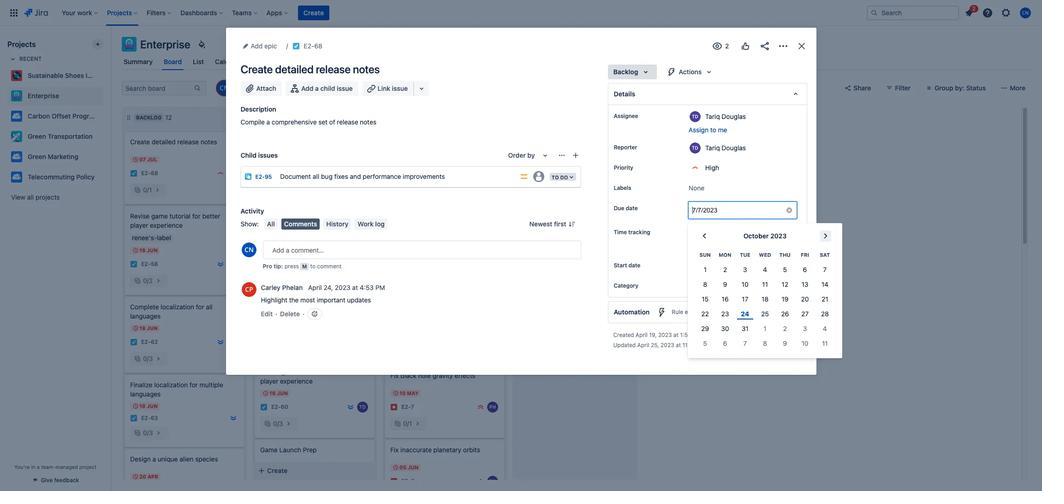 Task type: locate. For each thing, give the bounding box(es) containing it.
enterprise link
[[7, 87, 100, 105]]

23 button
[[715, 307, 735, 322]]

press
[[285, 263, 299, 270]]

e2- for e2-58 link
[[141, 261, 151, 268]]

menu bar containing all
[[263, 219, 389, 230]]

e2- inside e2-7 link
[[402, 404, 411, 411]]

high image
[[217, 170, 224, 177], [347, 174, 354, 181]]

localization right finalize
[[154, 381, 188, 389]]

you're
[[14, 464, 30, 470]]

1 douglas from the top
[[722, 112, 746, 120]]

7 down "10 may"
[[411, 404, 414, 411]]

0 vertical spatial add
[[251, 42, 263, 50]]

11 for the left 11 button
[[762, 281, 768, 289]]

date
[[626, 205, 638, 212], [629, 262, 641, 269]]

release
[[316, 63, 351, 76], [337, 118, 358, 126], [177, 138, 199, 146]]

5 button down thu
[[775, 263, 795, 278]]

pro
[[263, 263, 272, 270]]

3 for complete localization for all languages
[[149, 355, 153, 363]]

1 horizontal spatial 6
[[803, 266, 807, 274]]

reporter pin to top. only you can see pinned fields. image
[[639, 144, 647, 151]]

/ down e2-62 link
[[147, 355, 149, 363]]

0 / 3 down e2-62 link
[[143, 355, 153, 363]]

1 vertical spatial 27
[[802, 310, 809, 318]]

12 down search board text box
[[165, 114, 172, 121]]

1 row from the top
[[695, 247, 835, 263]]

13
[[802, 281, 809, 289]]

1 green from the top
[[28, 132, 46, 140]]

20 for 20
[[801, 296, 809, 303]]

1 horizontal spatial 9
[[783, 340, 787, 348]]

e2-95
[[255, 174, 272, 180]]

1 button down sun
[[695, 263, 715, 278]]

26
[[781, 310, 789, 318]]

date right start
[[629, 262, 641, 269]]

1 vertical spatial pm
[[693, 332, 701, 339]]

improve ai threat response
[[260, 216, 341, 224]]

2 languages from the top
[[130, 390, 161, 398]]

25 up the document all bug fixes and performance improvements link
[[400, 160, 406, 166]]

0 vertical spatial 68
[[314, 42, 322, 50]]

0 vertical spatial 12
[[165, 114, 172, 121]]

30
[[721, 325, 729, 333]]

1 vertical spatial all
[[27, 193, 34, 201]]

1 vertical spatial task image
[[130, 261, 138, 268]]

row containing 22
[[695, 307, 835, 322]]

game launch prep
[[260, 446, 317, 454]]

/ for improve ai threat response
[[277, 264, 279, 272]]

e2- down finalize
[[141, 415, 151, 422]]

e2- inside e2-22 link
[[271, 248, 281, 255]]

22
[[281, 248, 288, 255], [702, 310, 709, 318]]

1 horizontal spatial 6 button
[[795, 263, 815, 278]]

22 button
[[695, 307, 715, 322]]

e2- inside e2-62 link
[[141, 339, 151, 346]]

labels
[[614, 185, 632, 192]]

performance inside enhance asset loading performance
[[260, 300, 299, 307]]

e2-68 inside "create detailed release notes" dialog
[[304, 42, 322, 50]]

8 for 8 button to the top
[[703, 281, 708, 289]]

68
[[314, 42, 322, 50], [151, 170, 158, 177]]

0 horizontal spatial 6 button
[[715, 337, 735, 351]]

1 vertical spatial 68
[[151, 170, 158, 177]]

3 none from the top
[[689, 282, 705, 290]]

issue type: sub-task image
[[244, 173, 252, 180]]

jira image
[[24, 7, 48, 18], [24, 7, 48, 18]]

for inside complete localization for all languages
[[196, 303, 204, 311]]

all for document
[[313, 172, 319, 180]]

2 highest image from the top
[[477, 478, 485, 486]]

child
[[241, 151, 257, 159]]

7 button up 14
[[815, 263, 835, 278]]

bug image left e2-7 link
[[390, 404, 398, 411]]

row containing 15
[[695, 292, 835, 307]]

/ for complete localization for all languages
[[147, 355, 149, 363]]

issues up 15 may 2023 image
[[258, 151, 278, 159]]

none up 15 button
[[689, 282, 705, 290]]

15 up executions
[[702, 296, 709, 303]]

17
[[742, 296, 749, 303]]

tariq douglas image
[[487, 172, 498, 183], [227, 259, 238, 270], [357, 324, 368, 335], [357, 465, 368, 476]]

0 vertical spatial create button
[[298, 5, 330, 20]]

20 inside button
[[801, 296, 809, 303]]

game
[[151, 212, 168, 220], [282, 368, 298, 376]]

jun for complete localization for all languages
[[147, 325, 158, 331]]

pages link
[[319, 54, 341, 70]]

15 down background
[[270, 160, 276, 166]]

e2-7 link
[[402, 404, 414, 411]]

22 down 15 button
[[702, 310, 709, 318]]

0 horizontal spatial issues
[[258, 151, 278, 159]]

/ down e2-58 link
[[147, 277, 149, 285]]

finalize localization for multiple languages
[[130, 381, 223, 398]]

07 july 2023 image
[[132, 156, 139, 163], [132, 156, 139, 163]]

enterprise down 'sustainable'
[[28, 92, 59, 100]]

april left 19, at bottom
[[636, 332, 648, 339]]

next month, november 2023 image
[[821, 231, 832, 242]]

create up copy link to issue image
[[304, 9, 324, 16]]

sustainable
[[28, 72, 63, 79]]

e2- right epic icon at the bottom left
[[271, 467, 281, 474]]

68 down jul
[[151, 170, 158, 177]]

telecommuting
[[28, 173, 75, 181]]

e2-60 link
[[271, 404, 288, 411]]

0 horizontal spatial player
[[130, 222, 148, 229]]

task image
[[293, 42, 300, 50], [130, 170, 138, 177], [130, 339, 138, 346], [130, 415, 138, 422]]

3 down e2-60 link
[[279, 420, 283, 428]]

add up background
[[260, 138, 272, 146]]

by
[[528, 151, 535, 159]]

0 vertical spatial tutorial
[[170, 212, 191, 220]]

all inside 'link'
[[27, 193, 34, 201]]

19,
[[649, 332, 657, 339]]

child inside button
[[321, 84, 335, 92]]

fix left inaccurate
[[390, 446, 399, 454]]

1 horizontal spatial issues
[[740, 243, 758, 251]]

to do 7
[[266, 114, 290, 121]]

0 / 1 down 07 jul
[[143, 186, 152, 194]]

add people image
[[261, 83, 272, 94]]

bug image right profile image of cara nguyen
[[260, 248, 268, 255]]

add left epic at the top
[[251, 42, 263, 50]]

add inside button
[[301, 84, 314, 92]]

8 up 15 button
[[703, 281, 708, 289]]

0 vertical spatial cara nguyen image
[[357, 172, 368, 183]]

3 for finalize localization for multiple languages
[[149, 429, 153, 437]]

1 vertical spatial tariq
[[706, 144, 720, 152]]

e2-100
[[402, 174, 421, 181]]

e2- for e2-63 link
[[141, 415, 151, 422]]

1 fix from the top
[[390, 372, 399, 380]]

0 right pro
[[273, 264, 277, 272]]

a inside "add a child issue" button
[[315, 84, 319, 92]]

25 down 18 button
[[762, 310, 769, 318]]

tariq douglas image left priority: medium image
[[487, 172, 498, 183]]

create button inside primary "element"
[[298, 5, 330, 20]]

copy link to comment image
[[387, 283, 394, 291]]

e2- down "25 may" at the left top
[[402, 174, 411, 181]]

4:53
[[360, 284, 374, 291]]

e2-70 link
[[271, 467, 288, 475]]

11 up 18 button
[[762, 281, 768, 289]]

1 vertical spatial douglas
[[722, 144, 746, 152]]

1 none from the top
[[689, 184, 705, 192]]

0 vertical spatial 7 button
[[815, 263, 835, 278]]

backlog for backlog
[[614, 68, 639, 76]]

10 for 10 may
[[400, 390, 406, 396]]

summary link
[[122, 54, 155, 70]]

6 row from the top
[[695, 322, 835, 337]]

6 down 30 button
[[723, 340, 727, 348]]

1 vertical spatial 22
[[702, 310, 709, 318]]

fix left black at the left bottom
[[390, 372, 399, 380]]

e2- inside e2-58 link
[[141, 261, 151, 268]]

languages inside finalize localization for multiple languages
[[130, 390, 161, 398]]

10 button down 27 button
[[795, 337, 815, 351]]

e2- up game
[[271, 404, 281, 411]]

1 vertical spatial experience
[[280, 378, 313, 385]]

comment
[[317, 263, 342, 270]]

0 horizontal spatial revise
[[130, 212, 150, 220]]

2 vertical spatial task image
[[260, 404, 268, 411]]

notes
[[353, 63, 380, 76], [360, 118, 377, 126], [201, 138, 217, 146]]

task image for complete localization for all languages
[[130, 339, 138, 346]]

3 down tue
[[743, 266, 747, 274]]

15 for 15
[[702, 296, 709, 303]]

sustainable shoes initiative link
[[7, 66, 112, 85]]

0 vertical spatial douglas
[[722, 112, 746, 120]]

2 fix from the top
[[390, 446, 399, 454]]

highest image
[[477, 404, 485, 411], [477, 478, 485, 486]]

create button up copy link to issue image
[[298, 5, 330, 20]]

task image down 25 may 2023 image
[[390, 174, 398, 181]]

none for labels
[[689, 184, 705, 192]]

experience up 58
[[150, 222, 183, 229]]

clear image
[[786, 207, 793, 214]]

2 horizontal spatial task image
[[390, 174, 398, 181]]

10 may 2023 image
[[392, 390, 400, 397], [392, 390, 400, 397]]

2023 up thu
[[771, 232, 787, 240]]

menu bar
[[263, 219, 389, 230]]

0 vertical spatial 9
[[723, 281, 727, 289]]

/ down 07 jul
[[147, 186, 149, 194]]

none up no
[[689, 184, 705, 192]]

for inside finalize localization for multiple languages
[[190, 381, 198, 389]]

tip:
[[274, 263, 283, 270]]

1 horizontal spatial 5 button
[[775, 263, 795, 278]]

languages down complete at left
[[130, 312, 161, 320]]

at left 11:13
[[676, 342, 681, 349]]

/ right pro
[[277, 264, 279, 272]]

10 up e2-7
[[400, 390, 406, 396]]

issue right link
[[392, 84, 408, 92]]

1 horizontal spatial revise game tutorial for better player experience
[[260, 368, 351, 385]]

all for view
[[27, 193, 34, 201]]

backlog inside backlog 12
[[136, 114, 162, 120]]

fix for fix black hole gravity effects
[[390, 372, 399, 380]]

20 april 2023 image
[[132, 474, 139, 481], [132, 474, 139, 481]]

tariq douglas image left pro
[[227, 259, 238, 270]]

row group
[[695, 263, 835, 351]]

1 languages from the top
[[130, 312, 161, 320]]

issue down pages link
[[337, 84, 353, 92]]

high image for create detailed release notes
[[217, 170, 224, 177]]

2 tariq from the top
[[706, 144, 720, 152]]

child down pages link
[[321, 84, 335, 92]]

0 vertical spatial 4 button
[[755, 263, 775, 278]]

1 vertical spatial performance
[[260, 300, 299, 307]]

transportation
[[48, 132, 93, 140]]

create detailed release notes up "add a child issue" button
[[241, 63, 380, 76]]

e2- down "10 may"
[[402, 404, 411, 411]]

collapse recent projects image
[[7, 54, 18, 65]]

4 row from the top
[[695, 292, 835, 307]]

0 vertical spatial backlog
[[614, 68, 639, 76]]

pm inside created april 19, 2023 at 1:57 pm updated april 25, 2023 at 11:13 am
[[693, 332, 701, 339]]

1 vertical spatial 7 button
[[735, 337, 755, 351]]

1 issue from the left
[[337, 84, 353, 92]]

0 horizontal spatial 20
[[139, 474, 146, 480]]

15
[[270, 160, 276, 166], [702, 296, 709, 303]]

2 green from the top
[[28, 153, 46, 161]]

2 button down 26
[[775, 322, 795, 337]]

1 vertical spatial add
[[301, 84, 314, 92]]

0 vertical spatial 8 button
[[695, 278, 715, 292]]

localization inside finalize localization for multiple languages
[[154, 381, 188, 389]]

1 horizontal spatial detailed
[[275, 63, 314, 76]]

create detailed release notes inside dialog
[[241, 63, 380, 76]]

5 row from the top
[[695, 307, 835, 322]]

0 for finalize localization for multiple languages
[[143, 429, 147, 437]]

set
[[319, 118, 328, 126]]

april left 25,
[[638, 342, 650, 349]]

e2-68 link down 07 jul
[[141, 170, 158, 177]]

1 vertical spatial cara nguyen image
[[487, 328, 498, 339]]

october 2023
[[744, 232, 787, 240]]

e2- inside e2-70 link
[[271, 467, 281, 474]]

performance inside the document all bug fixes and performance improvements link
[[363, 172, 401, 180]]

issues link
[[349, 54, 372, 70]]

1 vertical spatial 8
[[763, 340, 767, 348]]

15 inside button
[[702, 296, 709, 303]]

bug image for fix black hole gravity effects
[[390, 404, 398, 411]]

payton hansen image
[[487, 402, 498, 413]]

task image
[[390, 174, 398, 181], [130, 261, 138, 268], [260, 404, 268, 411]]

1 highest image from the top
[[477, 404, 485, 411]]

issue inside link issue button
[[392, 84, 408, 92]]

launch
[[279, 446, 301, 454]]

0 for complete localization for all languages
[[143, 355, 147, 363]]

0 horizontal spatial 12
[[165, 114, 172, 121]]

to right m
[[310, 263, 316, 270]]

17 button
[[735, 292, 755, 307]]

10 for rightmost 10 button
[[802, 340, 809, 348]]

3 down e2-63 link
[[149, 429, 153, 437]]

18 june 2023 image
[[392, 238, 400, 245], [132, 247, 139, 254], [262, 312, 270, 319], [262, 312, 270, 319], [132, 403, 139, 410]]

newest first image
[[568, 221, 576, 228]]

18 jun for finalize localization for multiple languages
[[139, 403, 158, 409]]

1 vertical spatial fix
[[390, 446, 399, 454]]

25 inside button
[[762, 310, 769, 318]]

1 vertical spatial 15
[[702, 296, 709, 303]]

0 vertical spatial lowest image
[[217, 261, 224, 268]]

backlog for backlog 12
[[136, 114, 162, 120]]

none down sun
[[689, 262, 705, 270]]

0 horizontal spatial 5 button
[[695, 337, 715, 351]]

e2- right story image
[[271, 174, 281, 181]]

4 button
[[755, 263, 775, 278], [815, 322, 835, 337]]

e2-7
[[402, 404, 414, 411]]

0 vertical spatial pm
[[376, 284, 385, 291]]

2 horizontal spatial lowest image
[[347, 404, 354, 411]]

project
[[79, 464, 96, 470]]

experience
[[150, 222, 183, 229], [280, 378, 313, 385]]

12 up the 19
[[782, 281, 789, 289]]

0 / 3 down e2-60 link
[[273, 420, 283, 428]]

2 none from the top
[[689, 262, 705, 270]]

experience up 60
[[280, 378, 313, 385]]

0 horizontal spatial 5
[[704, 340, 707, 348]]

date right due
[[626, 205, 638, 212]]

add for add a child issue
[[301, 84, 314, 92]]

localization inside complete localization for all languages
[[161, 303, 194, 311]]

0 horizontal spatial issue
[[337, 84, 353, 92]]

0 for revise game tutorial for better player experience
[[273, 420, 277, 428]]

copy link to issue image
[[321, 42, 328, 49]]

13 button
[[795, 278, 815, 292]]

0 horizontal spatial 6
[[723, 340, 727, 348]]

e2-95 link
[[255, 174, 272, 180]]

0 vertical spatial notes
[[353, 63, 380, 76]]

bug image
[[260, 248, 268, 255], [390, 404, 398, 411]]

1 button
[[695, 263, 715, 278], [755, 322, 775, 337]]

1:57
[[680, 332, 691, 339]]

row containing 8
[[695, 278, 835, 292]]

none for category
[[689, 282, 705, 290]]

e2- for e2-22 link
[[271, 248, 281, 255]]

2 tariq douglas from the top
[[706, 144, 746, 152]]

e2- for e2-62 link
[[141, 339, 151, 346]]

e2-68 for the right e2-68 link
[[304, 42, 322, 50]]

0 / 3 for revise game tutorial for better player experience
[[273, 420, 283, 428]]

0 vertical spatial child
[[321, 84, 335, 92]]

payton hansen image
[[241, 81, 256, 96], [357, 246, 368, 257]]

add inside add high-resolution star field background
[[260, 138, 272, 146]]

planetary
[[434, 446, 462, 454]]

add
[[251, 42, 263, 50], [301, 84, 314, 92], [260, 138, 272, 146]]

automation element
[[608, 302, 807, 324]]

0 horizontal spatial 7 button
[[735, 337, 755, 351]]

performance down enhance
[[260, 300, 299, 307]]

pages
[[321, 58, 339, 66]]

0 horizontal spatial 8
[[411, 478, 415, 485]]

1 horizontal spatial e2-68
[[304, 42, 322, 50]]

all inside complete localization for all languages
[[206, 303, 213, 311]]

2 vertical spatial all
[[206, 303, 213, 311]]

0 vertical spatial bug image
[[260, 248, 268, 255]]

task image for e2-100
[[390, 174, 398, 181]]

1 vertical spatial 10 button
[[795, 337, 815, 351]]

jun for enhance asset loading performance
[[277, 312, 288, 318]]

4 down wed
[[763, 266, 767, 274]]

create up attach "button"
[[241, 63, 273, 76]]

21
[[822, 296, 829, 303]]

2 horizontal spatial 10
[[802, 340, 809, 348]]

1 down e2-7 link
[[409, 420, 412, 428]]

list link
[[191, 54, 206, 70]]

add inside dropdown button
[[251, 42, 263, 50]]

lowest image for e2-60
[[347, 404, 354, 411]]

68 up pages
[[314, 42, 322, 50]]

player up e2-58
[[130, 222, 148, 229]]

0 vertical spatial date
[[626, 205, 638, 212]]

1 horizontal spatial 2 button
[[775, 322, 795, 337]]

e2- inside e2-60 link
[[271, 404, 281, 411]]

performance
[[363, 172, 401, 180], [260, 300, 299, 307]]

6 down fri
[[803, 266, 807, 274]]

backlog inside backlog dropdown button
[[614, 68, 639, 76]]

time
[[614, 229, 627, 236]]

e2- for e2-7 link
[[402, 404, 411, 411]]

1 vertical spatial 6
[[723, 340, 727, 348]]

me
[[718, 126, 728, 134]]

bug image
[[390, 478, 398, 486]]

time tracking pin to top. only you can see pinned fields. image
[[652, 229, 660, 236]]

story image
[[260, 174, 268, 181]]

e2-
[[304, 42, 314, 50], [141, 170, 151, 177], [255, 174, 265, 180], [271, 174, 281, 181], [402, 174, 411, 181], [271, 248, 281, 255], [141, 261, 151, 268], [141, 339, 151, 346], [271, 404, 281, 411], [402, 404, 411, 411], [141, 415, 151, 422], [271, 467, 281, 474], [402, 478, 411, 485]]

1 vertical spatial detailed
[[152, 138, 176, 146]]

01 june 2023 image
[[262, 234, 270, 241], [262, 234, 270, 241]]

recent
[[19, 55, 42, 62]]

0 vertical spatial 8
[[703, 281, 708, 289]]

2 horizontal spatial 8
[[763, 340, 767, 348]]

backlog 12
[[136, 114, 172, 121]]

0 vertical spatial highest image
[[477, 404, 485, 411]]

0 vertical spatial 5
[[783, 266, 787, 274]]

07
[[139, 156, 146, 162]]

0 horizontal spatial child
[[321, 84, 335, 92]]

thu
[[780, 252, 791, 258]]

lowest image
[[217, 261, 224, 268], [347, 404, 354, 411], [230, 415, 237, 422]]

policy
[[76, 173, 95, 181]]

05 june 2023 image
[[392, 464, 400, 472], [392, 464, 400, 472]]

a for add
[[315, 84, 319, 92]]

issue actions image
[[558, 152, 566, 159]]

1 horizontal spatial create detailed release notes
[[241, 63, 380, 76]]

0 for create detailed release notes
[[143, 186, 147, 194]]

1 horizontal spatial issue
[[392, 84, 408, 92]]

better
[[202, 212, 220, 220], [333, 368, 351, 376]]

row group containing 1
[[695, 263, 835, 351]]

all inside "create detailed release notes" dialog
[[313, 172, 319, 180]]

high
[[706, 164, 719, 172]]

0 vertical spatial task image
[[390, 174, 398, 181]]

1 vertical spatial bug image
[[390, 404, 398, 411]]

delete button
[[280, 310, 300, 319]]

e2-68
[[304, 42, 322, 50], [141, 170, 158, 177]]

/ down e2-7 link
[[407, 420, 409, 428]]

to inside button
[[711, 126, 717, 134]]

forms link
[[289, 54, 312, 70]]

jun for finalize localization for multiple languages
[[147, 403, 158, 409]]

log
[[375, 220, 385, 228]]

enterprise up board
[[140, 38, 190, 51]]

tab list
[[116, 54, 1037, 70]]

green for green marketing
[[28, 153, 46, 161]]

25 may
[[400, 160, 419, 166]]

april
[[308, 284, 322, 291], [636, 332, 648, 339], [638, 342, 650, 349]]

at left '4:53'
[[352, 284, 358, 291]]

6 button down the 30
[[715, 337, 735, 351]]

0 vertical spatial issues
[[258, 151, 278, 159]]

link issue
[[378, 84, 408, 92]]

e2- inside e2-8 link
[[402, 478, 411, 485]]

tab list containing board
[[116, 54, 1037, 70]]

1 vertical spatial highest image
[[477, 478, 485, 486]]

7 row from the top
[[695, 337, 835, 351]]

18 jun for complete localization for all languages
[[139, 325, 158, 331]]

2 row from the top
[[695, 263, 835, 278]]

e2- for e2-70 link
[[271, 467, 281, 474]]

0 horizontal spatial tutorial
[[170, 212, 191, 220]]

e2- up 0 / 2
[[141, 261, 151, 268]]

e2- inside e2-100 link
[[402, 174, 411, 181]]

tariq douglas image
[[229, 81, 244, 96], [227, 168, 238, 179], [487, 250, 498, 261], [227, 337, 238, 348], [357, 402, 368, 413]]

cara nguyen image
[[357, 172, 368, 183], [487, 328, 498, 339]]

0 horizontal spatial 15
[[270, 160, 276, 166]]

1 vertical spatial lowest image
[[347, 404, 354, 411]]

3 row from the top
[[695, 278, 835, 292]]

high image left issue type: sub-task icon
[[217, 170, 224, 177]]

25 may 2023 image
[[392, 160, 400, 167]]

row
[[695, 247, 835, 263], [695, 263, 835, 278], [695, 278, 835, 292], [695, 292, 835, 307], [695, 307, 835, 322], [695, 322, 835, 337], [695, 337, 835, 351]]

8 down 05 jun
[[411, 478, 415, 485]]

10 button up 17
[[735, 278, 755, 292]]

e2- inside e2-27 link
[[271, 174, 281, 181]]

18 june 2023 image
[[392, 238, 400, 245], [132, 247, 139, 254], [132, 325, 139, 332], [132, 325, 139, 332], [262, 390, 270, 397], [262, 390, 270, 397], [132, 403, 139, 410]]

1 vertical spatial game
[[282, 368, 298, 376]]

0 down 07
[[143, 186, 147, 194]]

1 horizontal spatial bug image
[[390, 404, 398, 411]]

1 vertical spatial 11
[[822, 340, 828, 348]]

0 down e2-62 link
[[143, 355, 147, 363]]

1 button right 31
[[755, 322, 775, 337]]

summary
[[124, 58, 153, 66]]

e2-100 link
[[402, 173, 421, 181]]

performance down 25 may 2023 image
[[363, 172, 401, 180]]

2023
[[771, 232, 787, 240], [335, 284, 351, 291], [659, 332, 672, 339], [661, 342, 675, 349]]

tariq douglas image for revise game tutorial for better player experience
[[357, 402, 368, 413]]

work log
[[358, 220, 385, 228]]

0 horizontal spatial lowest image
[[217, 261, 224, 268]]

hole
[[418, 372, 431, 380]]

12
[[165, 114, 172, 121], [782, 281, 789, 289]]

e2- inside e2-63 link
[[141, 415, 151, 422]]

languages inside complete localization for all languages
[[130, 312, 161, 320]]

1 vertical spatial localization
[[154, 381, 188, 389]]

actions image
[[778, 41, 789, 52]]

18 jun for revise game tutorial for better player experience
[[270, 390, 288, 396]]

2 vertical spatial 0 / 3
[[143, 429, 153, 437]]

15 may 2023 image
[[262, 160, 270, 167]]

row containing 1
[[695, 263, 835, 278]]

fix for fix inaccurate planetary orbits
[[390, 446, 399, 454]]

1 horizontal spatial 3 button
[[795, 322, 815, 337]]

0 horizontal spatial backlog
[[136, 114, 162, 120]]

detailed down epic at the top
[[275, 63, 314, 76]]

team-
[[41, 464, 56, 470]]

7 button down 31
[[735, 337, 755, 351]]

e2-68 down 07 jul
[[141, 170, 158, 177]]

date for start date
[[629, 262, 641, 269]]

2023 right 25,
[[661, 342, 675, 349]]

prep
[[303, 446, 317, 454]]

0 down e2-58 link
[[143, 277, 147, 285]]

2 issue from the left
[[392, 84, 408, 92]]

green for green transportation
[[28, 132, 46, 140]]

0 / 1 down e2-7 link
[[403, 420, 412, 428]]



Task type: vqa. For each thing, say whether or not it's contained in the screenshot.
the top In Progress
no



Task type: describe. For each thing, give the bounding box(es) containing it.
1 vertical spatial 6 button
[[715, 337, 735, 351]]

task image for create detailed release notes
[[130, 170, 138, 177]]

2 inside create banner
[[973, 5, 976, 12]]

create inside primary "element"
[[304, 9, 324, 16]]

3 down 27 button
[[803, 325, 807, 333]]

1 down sun
[[704, 266, 707, 274]]

am
[[697, 342, 706, 349]]

add a child issue
[[301, 84, 353, 92]]

58
[[151, 261, 158, 268]]

high image for add high-resolution star field background
[[347, 174, 354, 181]]

19
[[782, 296, 789, 303]]

1 vertical spatial revise
[[260, 368, 280, 376]]

feedback
[[54, 477, 79, 484]]

31
[[742, 325, 749, 333]]

0 horizontal spatial payton hansen image
[[241, 81, 256, 96]]

languages for finalize
[[130, 390, 161, 398]]

compile a comprehensive set of release notes
[[241, 118, 377, 126]]

sustainable shoes initiative
[[28, 72, 112, 79]]

telecommuting policy
[[28, 173, 95, 181]]

e2- for e2-100 link in the top of the page
[[402, 174, 411, 181]]

0 vertical spatial 6
[[803, 266, 807, 274]]

category
[[614, 283, 639, 290]]

carbon offset program
[[28, 112, 99, 120]]

20 for 20 apr
[[139, 474, 146, 480]]

assign
[[689, 126, 709, 134]]

date for due date
[[626, 205, 638, 212]]

11:13
[[683, 342, 696, 349]]

25 may 2023 image
[[392, 160, 400, 167]]

4 for left 4 button
[[763, 266, 767, 274]]

0 horizontal spatial 4 button
[[755, 263, 775, 278]]

14 button
[[815, 278, 835, 292]]

1 vertical spatial 8 button
[[755, 337, 775, 351]]

2 vertical spatial lowest image
[[230, 415, 237, 422]]

details element
[[608, 83, 807, 105]]

1 horizontal spatial experience
[[280, 378, 313, 385]]

0 vertical spatial release
[[316, 63, 351, 76]]

2 douglas from the top
[[722, 144, 746, 152]]

4 for bottom 4 button
[[823, 325, 827, 333]]

projects
[[36, 193, 60, 201]]

0 / 1 for create
[[143, 186, 152, 194]]

26 button
[[775, 307, 795, 322]]

tariq douglas image for complete localization for all languages
[[227, 337, 238, 348]]

first
[[554, 220, 566, 228]]

1 horizontal spatial e2-68 link
[[304, 41, 322, 52]]

0 vertical spatial 3 button
[[735, 263, 755, 278]]

0 / 3 for complete localization for all languages
[[143, 355, 153, 363]]

attach
[[256, 84, 276, 92]]

1 tariq douglas from the top
[[706, 112, 746, 120]]

add for add high-resolution star field background
[[260, 138, 272, 146]]

0 / 1 for improve
[[273, 264, 282, 272]]

task image for e2-60
[[260, 404, 268, 411]]

no time logged
[[689, 230, 735, 238]]

/ down e2-27 link
[[277, 190, 279, 198]]

newest
[[530, 220, 553, 228]]

e2-60
[[271, 404, 288, 411]]

0 vertical spatial at
[[352, 284, 358, 291]]

include child issues
[[700, 243, 758, 251]]

search image
[[871, 9, 878, 16]]

october
[[744, 232, 769, 240]]

Add a comment… field
[[263, 241, 581, 259]]

0 vertical spatial 9 button
[[715, 278, 735, 292]]

carley
[[261, 284, 281, 291]]

21 button
[[815, 292, 835, 307]]

view
[[11, 193, 25, 201]]

board
[[164, 58, 182, 65]]

27 button
[[795, 307, 815, 322]]

october 2023 grid
[[695, 247, 835, 351]]

/ for fix black hole gravity effects
[[407, 420, 409, 428]]

0 vertical spatial 27
[[281, 174, 288, 181]]

unique
[[158, 456, 178, 463]]

epic
[[264, 42, 277, 50]]

7 down sat
[[824, 266, 827, 274]]

1 vertical spatial better
[[333, 368, 351, 376]]

2 vertical spatial release
[[177, 138, 199, 146]]

document all bug fixes and performance improvements
[[280, 172, 445, 180]]

lowest image
[[217, 339, 224, 346]]

may up e2-100
[[408, 160, 419, 166]]

25 for 25 may
[[400, 160, 406, 166]]

/ for revise game tutorial for better player experience
[[277, 420, 279, 428]]

0 horizontal spatial pm
[[376, 284, 385, 291]]

jul
[[147, 156, 157, 162]]

8 for bottom 8 button
[[763, 340, 767, 348]]

add reaction image
[[311, 311, 318, 318]]

2 vertical spatial 8
[[411, 478, 415, 485]]

create banner
[[0, 0, 1043, 26]]

green transportation link
[[7, 127, 100, 146]]

2 vertical spatial at
[[676, 342, 681, 349]]

task image for e2-58
[[130, 261, 138, 268]]

1 vertical spatial e2-68 link
[[141, 170, 158, 177]]

0 vertical spatial 2 button
[[715, 263, 735, 278]]

0 horizontal spatial 11 button
[[755, 278, 775, 292]]

add for add epic
[[251, 42, 263, 50]]

mon
[[719, 252, 732, 258]]

jun for fix inaccurate planetary orbits
[[408, 465, 419, 471]]

1 horizontal spatial child
[[723, 243, 738, 251]]

2 vertical spatial april
[[638, 342, 650, 349]]

e2- right issue type: sub-task icon
[[255, 174, 265, 180]]

may for high-
[[277, 160, 288, 166]]

Search board text field
[[123, 82, 193, 95]]

close image
[[796, 41, 807, 52]]

1 down e2-27 link
[[279, 190, 282, 198]]

task image for finalize localization for multiple languages
[[130, 415, 138, 422]]

forms
[[291, 58, 310, 66]]

improvements
[[403, 172, 445, 180]]

tariq douglas image left 05
[[357, 465, 368, 476]]

0 horizontal spatial experience
[[150, 222, 183, 229]]

15 may 2023 image
[[262, 160, 270, 167]]

priority: medium image
[[520, 172, 529, 181]]

languages for complete
[[130, 312, 161, 320]]

0 horizontal spatial 10 button
[[735, 278, 755, 292]]

2 vertical spatial notes
[[201, 138, 217, 146]]

view all projects
[[11, 193, 60, 201]]

e2- for e2-8 link at the bottom left of the page
[[402, 478, 411, 485]]

start date
[[614, 262, 641, 269]]

1 vertical spatial revise game tutorial for better player experience
[[260, 368, 351, 385]]

all button
[[264, 219, 278, 230]]

63
[[151, 415, 158, 422]]

18 inside button
[[762, 296, 769, 303]]

add epic
[[251, 42, 277, 50]]

1 vertical spatial player
[[260, 378, 278, 385]]

create up 07
[[130, 138, 150, 146]]

1 horizontal spatial 5
[[783, 266, 787, 274]]

1 vertical spatial notes
[[360, 118, 377, 126]]

2023 right 19, at bottom
[[659, 332, 672, 339]]

1 left press
[[279, 264, 282, 272]]

1 horizontal spatial 10 button
[[795, 337, 815, 351]]

e2-27
[[271, 174, 288, 181]]

configure
[[766, 332, 796, 340]]

1 vertical spatial 2 button
[[775, 322, 795, 337]]

jun for improve ai threat response
[[277, 234, 288, 240]]

detailed inside dialog
[[275, 63, 314, 76]]

15 may
[[270, 160, 288, 166]]

row group inside "create detailed release notes" dialog
[[695, 263, 835, 351]]

do
[[275, 114, 283, 120]]

e2- for e2-27 link
[[271, 174, 281, 181]]

1 vertical spatial 9 button
[[775, 337, 795, 351]]

0 / 1 for fix
[[403, 420, 412, 428]]

1 vertical spatial april
[[636, 332, 648, 339]]

0 horizontal spatial 22
[[281, 248, 288, 255]]

Search field
[[867, 5, 959, 20]]

1 vertical spatial 5
[[704, 340, 707, 348]]

9 for the bottommost 9 "button"
[[783, 340, 787, 348]]

create down game
[[267, 467, 288, 475]]

automation
[[614, 308, 650, 316]]

1 vertical spatial issues
[[740, 243, 758, 251]]

localization for complete
[[161, 303, 194, 311]]

row containing sun
[[695, 247, 835, 263]]

create detailed release notes dialog
[[226, 28, 843, 375]]

1 vertical spatial tutorial
[[300, 368, 321, 376]]

/ for finalize localization for multiple languages
[[147, 429, 149, 437]]

tariq douglas image for create detailed release notes
[[227, 168, 238, 179]]

fix inaccurate planetary orbits
[[390, 446, 480, 454]]

primary element
[[6, 0, 867, 26]]

tariq douglas image down updates
[[357, 324, 368, 335]]

a for compile
[[267, 118, 270, 126]]

cara nguyen image
[[217, 81, 232, 96]]

100
[[411, 174, 421, 181]]

27 inside button
[[802, 310, 809, 318]]

order
[[508, 151, 526, 159]]

to
[[266, 114, 274, 120]]

threat
[[294, 216, 311, 224]]

7 right do
[[286, 114, 290, 121]]

document all bug fixes and performance improvements link
[[277, 168, 516, 186]]

23
[[722, 310, 729, 318]]

0 vertical spatial better
[[202, 212, 220, 220]]

black
[[401, 372, 417, 380]]

design a unique alien species
[[130, 456, 218, 463]]

localization for finalize
[[154, 381, 188, 389]]

program
[[72, 112, 99, 120]]

1 vertical spatial 4 button
[[815, 322, 835, 337]]

history button
[[324, 219, 351, 230]]

0 horizontal spatial to
[[310, 263, 316, 270]]

11 for bottommost 11 button
[[822, 340, 828, 348]]

25 for 25
[[762, 310, 769, 318]]

16 button
[[715, 292, 735, 307]]

document
[[280, 172, 311, 180]]

0 / 1 down e2-27 link
[[273, 190, 282, 198]]

create child image
[[572, 152, 579, 159]]

row containing 5
[[695, 337, 835, 351]]

m
[[302, 264, 307, 270]]

a for design
[[153, 456, 156, 463]]

0 vertical spatial player
[[130, 222, 148, 229]]

0 for fix black hole gravity effects
[[403, 420, 407, 428]]

give feedback button
[[26, 473, 85, 488]]

0 horizontal spatial create detailed release notes
[[130, 138, 217, 146]]

1 vertical spatial payton hansen image
[[357, 246, 368, 257]]

epic image
[[260, 467, 268, 474]]

e2- for the right e2-68 link
[[304, 42, 314, 50]]

all
[[267, 220, 275, 228]]

1 horizontal spatial enterprise
[[140, 38, 190, 51]]

01
[[270, 234, 276, 240]]

jun for revise game tutorial for better player experience
[[277, 390, 288, 396]]

vote options: no one has voted for this issue yet. image
[[740, 41, 751, 52]]

24,
[[324, 284, 333, 291]]

enhance asset loading performance
[[260, 290, 327, 307]]

29
[[702, 325, 709, 333]]

0 down e2-27 link
[[273, 190, 277, 198]]

green marketing
[[28, 153, 78, 161]]

you're in a team-managed project
[[14, 464, 96, 470]]

compile
[[241, 118, 265, 126]]

previous month, september 2023 image
[[699, 231, 710, 242]]

22 inside button
[[702, 310, 709, 318]]

create inside dialog
[[241, 63, 273, 76]]

fix black hole gravity effects
[[390, 372, 476, 380]]

issue inside "add a child issue" button
[[337, 84, 353, 92]]

complete
[[130, 303, 159, 311]]

3 for revise game tutorial for better player experience
[[279, 420, 283, 428]]

due date
[[614, 205, 638, 212]]

/ for create detailed release notes
[[147, 186, 149, 194]]

shoes
[[65, 72, 84, 79]]

0 horizontal spatial revise game tutorial for better player experience
[[130, 212, 220, 229]]

finalize
[[130, 381, 153, 389]]

menu bar inside "create detailed release notes" dialog
[[263, 219, 389, 230]]

68 inside "create detailed release notes" dialog
[[314, 42, 322, 50]]

0 horizontal spatial 1 button
[[695, 263, 715, 278]]

0 vertical spatial april
[[308, 284, 322, 291]]

managed
[[56, 464, 78, 470]]

1 tariq from the top
[[706, 112, 720, 120]]

profile image of cara nguyen image
[[242, 243, 256, 258]]

18 jun for enhance asset loading performance
[[270, 312, 288, 318]]

alien
[[180, 456, 194, 463]]

the
[[289, 296, 299, 304]]

10 for the left 10 button
[[742, 281, 749, 289]]

sun
[[700, 252, 711, 258]]

1 vertical spatial at
[[674, 332, 679, 339]]

e2- for e2-60 link
[[271, 404, 281, 411]]

1 vertical spatial release
[[337, 118, 358, 126]]

link issue button
[[362, 81, 414, 96]]

row containing 29
[[695, 322, 835, 337]]

details
[[614, 90, 636, 98]]

wed
[[759, 252, 771, 258]]

1 down 25 button
[[764, 325, 767, 333]]

may for black
[[407, 390, 419, 396]]

1 horizontal spatial 7 button
[[815, 263, 835, 278]]

20 button
[[795, 292, 815, 307]]

25,
[[651, 342, 659, 349]]

assign to me
[[689, 126, 728, 134]]

1 vertical spatial enterprise
[[28, 92, 59, 100]]

1 vertical spatial 3 button
[[795, 322, 815, 337]]

edit button
[[261, 310, 273, 319]]

1 horizontal spatial 1 button
[[755, 322, 775, 337]]

e2- for the bottom e2-68 link
[[141, 170, 151, 177]]

0 vertical spatial 6 button
[[795, 263, 815, 278]]

bug image for improve ai threat response
[[260, 248, 268, 255]]

0 / 3 for finalize localization for multiple languages
[[143, 429, 153, 437]]

1 vertical spatial create button
[[252, 463, 377, 480]]

share image
[[759, 41, 770, 52]]

link web pages and more image
[[416, 83, 427, 94]]

e2-68 for the bottom e2-68 link
[[141, 170, 158, 177]]

0 vertical spatial revise
[[130, 212, 150, 220]]

1 vertical spatial 5 button
[[695, 337, 715, 351]]

28
[[821, 310, 829, 318]]

ai
[[286, 216, 292, 224]]

9 for the topmost 9 "button"
[[723, 281, 727, 289]]

2023 right 24,
[[335, 284, 351, 291]]

1 vertical spatial 11 button
[[815, 337, 835, 351]]

give
[[41, 477, 53, 484]]

12 inside button
[[782, 281, 789, 289]]

lowest image for e2-58
[[217, 261, 224, 268]]

e2-27 link
[[271, 173, 288, 181]]

0 vertical spatial game
[[151, 212, 168, 220]]

0 horizontal spatial cara nguyen image
[[357, 172, 368, 183]]

1 down jul
[[149, 186, 152, 194]]

logged
[[714, 230, 735, 238]]

15 for 15 may
[[270, 160, 276, 166]]

7 down 31 "button"
[[744, 340, 747, 348]]

0 for improve ai threat response
[[273, 264, 277, 272]]



